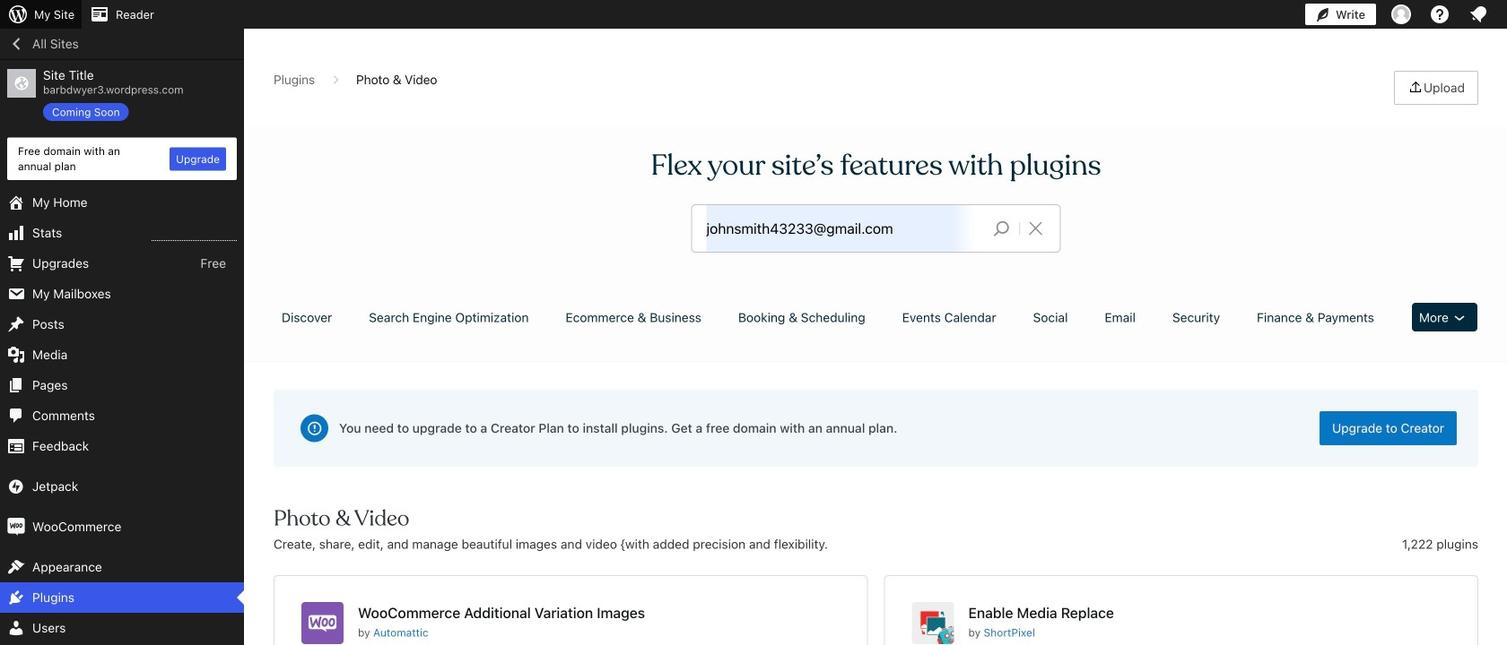 Task type: describe. For each thing, give the bounding box(es) containing it.
close search image
[[1013, 218, 1058, 240]]

Search search field
[[706, 205, 979, 252]]

1 plugin icon image from the left
[[301, 603, 344, 645]]

2 img image from the top
[[7, 519, 25, 537]]

2 plugin icon image from the left
[[912, 603, 954, 645]]

my profile image
[[1391, 4, 1411, 24]]



Task type: locate. For each thing, give the bounding box(es) containing it.
manage your notifications image
[[1468, 4, 1489, 25]]

1 vertical spatial img image
[[7, 519, 25, 537]]

0 vertical spatial img image
[[7, 478, 25, 496]]

None search field
[[692, 205, 1060, 252]]

main content
[[267, 71, 1485, 646]]

help image
[[1429, 4, 1451, 25]]

1 horizontal spatial plugin icon image
[[912, 603, 954, 645]]

img image
[[7, 478, 25, 496], [7, 519, 25, 537]]

0 horizontal spatial plugin icon image
[[301, 603, 344, 645]]

plugin icon image
[[301, 603, 344, 645], [912, 603, 954, 645]]

open search image
[[979, 216, 1024, 241]]

highest hourly views 0 image
[[152, 230, 237, 241]]

1 img image from the top
[[7, 478, 25, 496]]



Task type: vqa. For each thing, say whether or not it's contained in the screenshot.
1st img
yes



